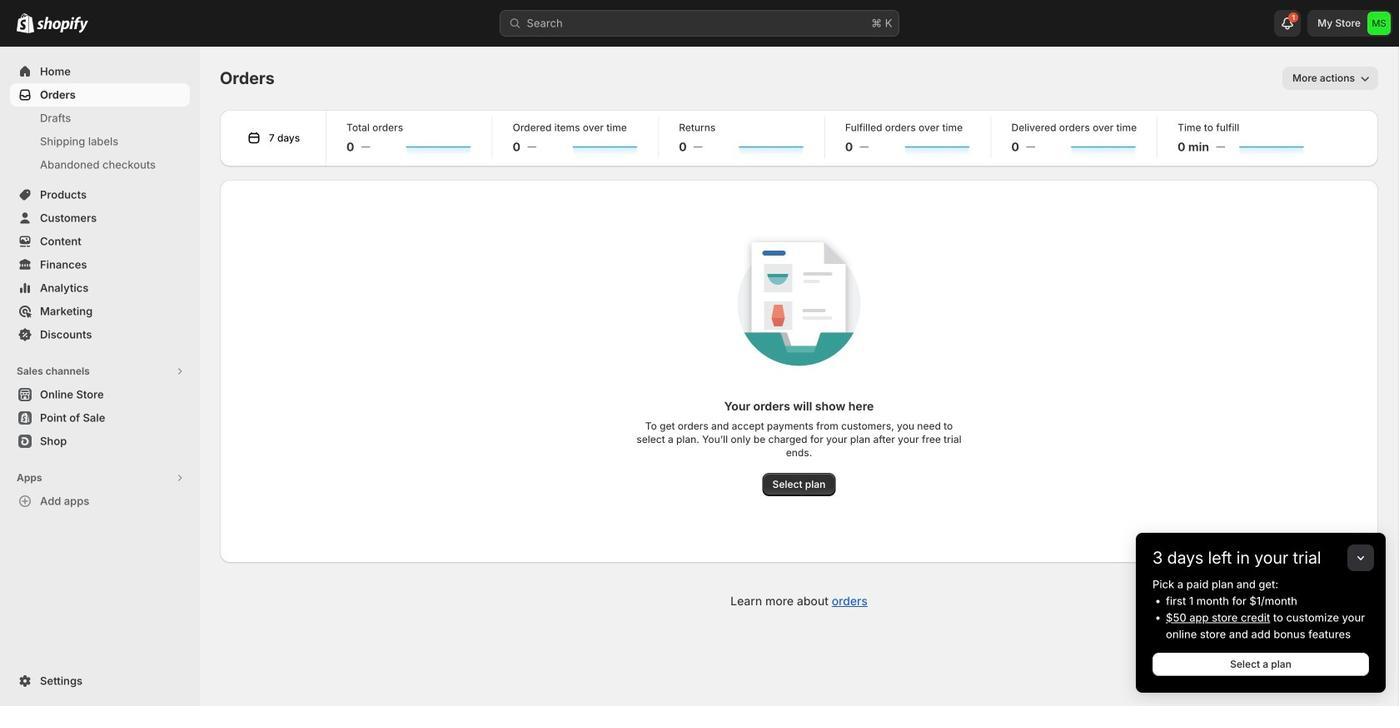 Task type: locate. For each thing, give the bounding box(es) containing it.
0 horizontal spatial shopify image
[[17, 13, 34, 33]]

shopify image
[[17, 13, 34, 33], [37, 16, 88, 33]]



Task type: vqa. For each thing, say whether or not it's contained in the screenshot.
dialog
no



Task type: describe. For each thing, give the bounding box(es) containing it.
1 horizontal spatial shopify image
[[37, 16, 88, 33]]

my store image
[[1368, 12, 1392, 35]]



